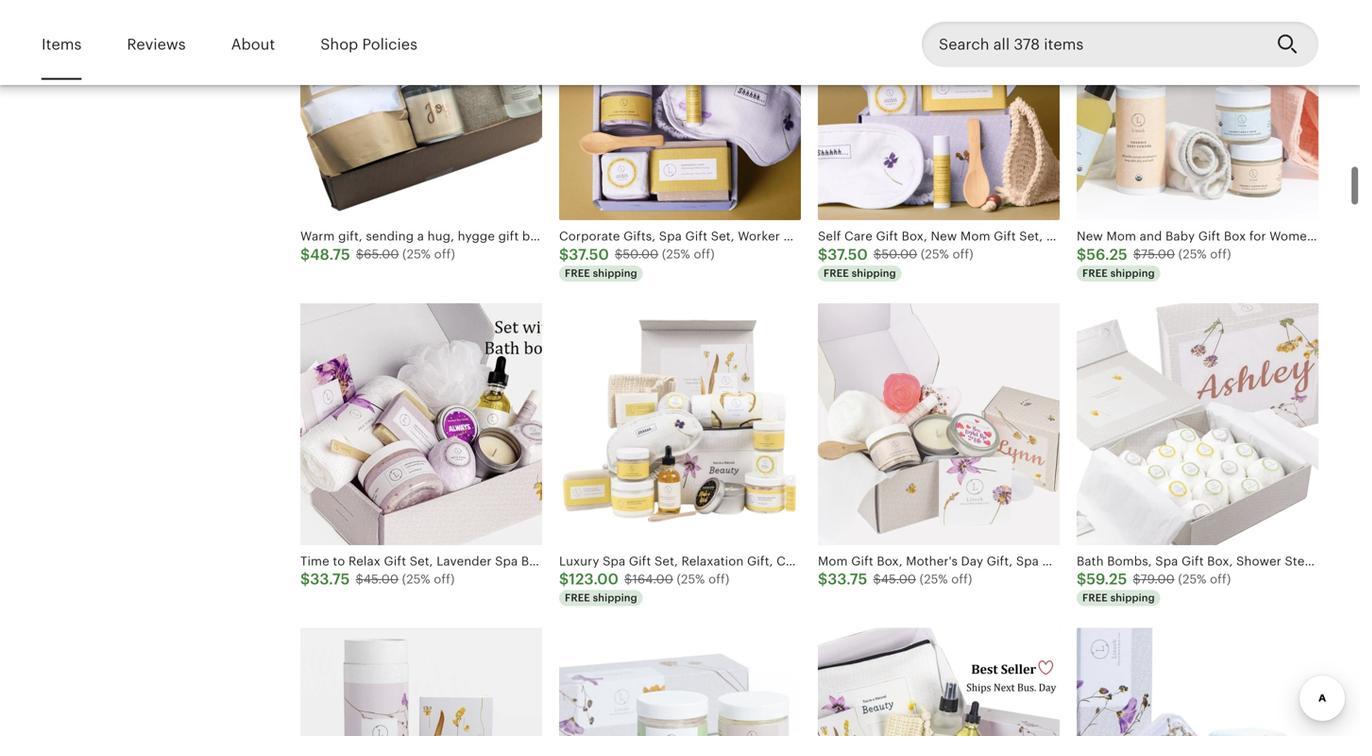 Task type: vqa. For each thing, say whether or not it's contained in the screenshot.
the empty. at the top right
no



Task type: locate. For each thing, give the bounding box(es) containing it.
free inside $ 56.25 $ 75.00 (25% off) free shipping
[[1083, 267, 1109, 279]]

shipping
[[593, 267, 638, 279], [852, 267, 897, 279], [1111, 267, 1156, 279], [593, 592, 638, 604], [1111, 592, 1156, 604]]

1 45.00 from the left
[[364, 572, 399, 586]]

free for new mom and baby gift box for women after birth, baby gift basket, postpartum care package, push present, newborn boys, girls, unisex image
[[1083, 267, 1109, 279]]

1 horizontal spatial 37.50
[[828, 246, 868, 263]]

2 $ 33.75 $ 45.00 (25% off) from the left
[[818, 571, 973, 588]]

79.00
[[1141, 572, 1176, 586]]

2 50.00 from the left
[[882, 247, 918, 262]]

2 45.00 from the left
[[882, 572, 917, 586]]

bath bomb bath salt favors , bridal shower, wedding favors, rustic wedding, test tube favors, unique wedding favors image
[[301, 628, 543, 736]]

0 horizontal spatial $ 37.50 $ 50.00 (25% off) free shipping
[[560, 246, 715, 279]]

45.00
[[364, 572, 399, 586], [882, 572, 917, 586]]

free
[[565, 267, 591, 279], [824, 267, 850, 279], [1083, 267, 1109, 279], [565, 592, 591, 604], [1083, 592, 1109, 604]]

1 horizontal spatial 50.00
[[882, 247, 918, 262]]

shop policies link
[[321, 23, 418, 67]]

0 horizontal spatial 37.50
[[569, 246, 610, 263]]

shipping for new mom and baby gift box for women after birth, baby gift basket, postpartum care package, push present, newborn boys, girls, unisex image
[[1111, 267, 1156, 279]]

0 horizontal spatial 33.75
[[310, 571, 350, 588]]

items link
[[42, 23, 82, 67]]

59.25
[[1087, 571, 1128, 588]]

2 37.50 from the left
[[828, 246, 868, 263]]

1 horizontal spatial 45.00
[[882, 572, 917, 586]]

off)
[[434, 247, 456, 262], [694, 247, 715, 262], [953, 247, 974, 262], [1211, 247, 1232, 262], [434, 572, 455, 586], [709, 572, 730, 586], [952, 572, 973, 586], [1211, 572, 1232, 586]]

0 horizontal spatial 50.00
[[623, 247, 659, 262]]

about
[[231, 36, 275, 53]]

off) inside $ 48.75 $ 65.00 (25% off)
[[434, 247, 456, 262]]

33.75 for time to relax gift set, lavender spa bath gift box, gift for her, birthday gift set, birthday gift box, gift basket for women image
[[310, 571, 350, 588]]

reviews
[[127, 36, 186, 53]]

1 50.00 from the left
[[623, 247, 659, 262]]

50.00
[[623, 247, 659, 262], [882, 247, 918, 262]]

1 $ 37.50 $ 50.00 (25% off) free shipping from the left
[[560, 246, 715, 279]]

0 horizontal spatial $ 33.75 $ 45.00 (25% off)
[[301, 571, 455, 588]]

1 horizontal spatial 33.75
[[828, 571, 868, 588]]

2 33.75 from the left
[[828, 571, 868, 588]]

bath bombs, spa gift box, shower steamers, gift for her, shower melts, bath fizzies, big bath bomb kit, birthday gift, set of 14, by lizush. image
[[1077, 303, 1319, 545]]

56.25
[[1087, 246, 1128, 263]]

2 $ 37.50 $ 50.00 (25% off) free shipping from the left
[[818, 246, 974, 279]]

0 horizontal spatial 45.00
[[364, 572, 399, 586]]

33.75
[[310, 571, 350, 588], [828, 571, 868, 588]]

$ 59.25 $ 79.00 (25% off) free shipping
[[1077, 571, 1232, 604]]

self care gift box, new mom gift set, pregnancy gift basket, maternity gift, gift for her, spa gift basket, mom to be gift, expecting mom image
[[818, 0, 1060, 220]]

1 horizontal spatial $ 33.75 $ 45.00 (25% off)
[[818, 571, 973, 588]]

shipping inside $ 56.25 $ 75.00 (25% off) free shipping
[[1111, 267, 1156, 279]]

1 horizontal spatial $ 37.50 $ 50.00 (25% off) free shipping
[[818, 246, 974, 279]]

48.75
[[310, 246, 350, 263]]

$ 37.50 $ 50.00 (25% off) free shipping
[[560, 246, 715, 279], [818, 246, 974, 279]]

shipping inside $ 123.00 $ 164.00 (25% off) free shipping
[[593, 592, 638, 604]]

75.00
[[1142, 247, 1176, 262]]

$
[[301, 246, 310, 263], [560, 246, 569, 263], [818, 246, 828, 263], [1077, 246, 1087, 263], [356, 247, 364, 262], [615, 247, 623, 262], [874, 247, 882, 262], [1134, 247, 1142, 262], [301, 571, 310, 588], [560, 571, 569, 588], [818, 571, 828, 588], [1077, 571, 1087, 588], [356, 572, 364, 586], [625, 572, 633, 586], [874, 572, 882, 586], [1134, 572, 1141, 586]]

$ 123.00 $ 164.00 (25% off) free shipping
[[560, 571, 730, 604]]

1 37.50 from the left
[[569, 246, 610, 263]]

(25%
[[403, 247, 431, 262], [662, 247, 691, 262], [921, 247, 950, 262], [1179, 247, 1208, 262], [402, 572, 431, 586], [677, 572, 706, 586], [920, 572, 949, 586], [1179, 572, 1207, 586]]

off) inside $ 123.00 $ 164.00 (25% off) free shipping
[[709, 572, 730, 586]]

luxury spa gift set, relaxation gift, custom gift box, spa gift basket, gift for women, care package, spa kit, birthday gift, by lizush image
[[560, 303, 801, 545]]

1 33.75 from the left
[[310, 571, 350, 588]]

1 $ 33.75 $ 45.00 (25% off) from the left
[[301, 571, 455, 588]]

$ 33.75 $ 45.00 (25% off)
[[301, 571, 455, 588], [818, 571, 973, 588]]

free for self care gift box, new mom gift set, pregnancy gift basket, maternity gift, gift for her, spa gift basket, mom to be gift, expecting mom image
[[824, 267, 850, 279]]

free inside $ 59.25 $ 79.00 (25% off) free shipping
[[1083, 592, 1109, 604]]

123.00
[[569, 571, 619, 588]]

37.50
[[569, 246, 610, 263], [828, 246, 868, 263]]

shop policies
[[321, 36, 418, 53]]

$ 48.75 $ 65.00 (25% off)
[[301, 246, 456, 263]]



Task type: describe. For each thing, give the bounding box(es) containing it.
mom gift box, mother's day gift, spa gift set, gift for her, spa gift basket for women, relaxation gift, self care, cute love box, by lizush image
[[818, 303, 1060, 545]]

shipping for self care gift box, new mom gift set, pregnancy gift basket, maternity gift, gift for her, spa gift basket, mom to be gift, expecting mom image
[[852, 267, 897, 279]]

(25% inside $ 48.75 $ 65.00 (25% off)
[[403, 247, 431, 262]]

shipping for corporate gifts, spa gift set, worker appreciation gift, corporate gift basket, staff gift, gift box for coworker, employee gift, by lizush image
[[593, 267, 638, 279]]

free inside $ 123.00 $ 164.00 (25% off) free shipping
[[565, 592, 591, 604]]

$ 37.50 $ 50.00 (25% off) free shipping for corporate gifts, spa gift set, worker appreciation gift, corporate gift basket, staff gift, gift box for coworker, employee gift, by lizush image
[[560, 246, 715, 279]]

45.00 for time to relax gift set, lavender spa bath gift box, gift for her, birthday gift set, birthday gift box, gift basket for women image
[[364, 572, 399, 586]]

(25% inside $ 56.25 $ 75.00 (25% off) free shipping
[[1179, 247, 1208, 262]]

$ 33.75 $ 45.00 (25% off) for time to relax gift set, lavender spa bath gift box, gift for her, birthday gift set, birthday gift box, gift basket for women image
[[301, 571, 455, 588]]

about link
[[231, 23, 275, 67]]

warm gift, sending a hug, hygge gift box, recovery gift basket, get well soon, thinking of you, thank you gift, care package for her image
[[301, 0, 543, 220]]

shower bombs, shower bomb gift set, set of 5 shower fizzy bombs in a gift box image
[[1077, 628, 1319, 736]]

50.00 for self care gift box, new mom gift set, pregnancy gift basket, maternity gift, gift for her, spa gift basket, mom to be gift, expecting mom image
[[882, 247, 918, 262]]

free for corporate gifts, spa gift set, worker appreciation gift, corporate gift basket, staff gift, gift box for coworker, employee gift, by lizush image
[[565, 267, 591, 279]]

37.50 for self care gift box, new mom gift set, pregnancy gift basket, maternity gift, gift for her, spa gift basket, mom to be gift, expecting mom image
[[828, 246, 868, 263]]

50.00 for corporate gifts, spa gift set, worker appreciation gift, corporate gift basket, staff gift, gift box for coworker, employee gift, by lizush image
[[623, 247, 659, 262]]

birthday gift box, sister birthday gift, birthday gift basket, happy birthday box, womens birthday gift, best friend birthday image
[[818, 628, 1060, 736]]

$ 56.25 $ 75.00 (25% off) free shipping
[[1077, 246, 1232, 279]]

164.00
[[633, 572, 674, 586]]

45.00 for mom gift box, mother's day gift, spa gift set, gift for her, spa gift basket for women, relaxation gift, self care, cute love box, by lizush image
[[882, 572, 917, 586]]

Search all 378 items text field
[[922, 22, 1263, 67]]

$ 33.75 $ 45.00 (25% off) for mom gift box, mother's day gift, spa gift set, gift for her, spa gift basket for women, relaxation gift, self care, cute love box, by lizush image
[[818, 571, 973, 588]]

corporate gifts, spa gift set, worker appreciation gift, corporate gift basket, staff gift, gift box for coworker, employee gift, by lizush image
[[560, 0, 801, 220]]

off) inside $ 56.25 $ 75.00 (25% off) free shipping
[[1211, 247, 1232, 262]]

(25% inside $ 59.25 $ 79.00 (25% off) free shipping
[[1179, 572, 1207, 586]]

time to relax gift set, lavender spa bath gift box, gift for her, birthday gift set, birthday gift box, gift basket for women image
[[301, 303, 543, 545]]

$ inside $ 48.75 $ 65.00 (25% off)
[[356, 247, 364, 262]]

new mom and baby gift box for women after birth, baby gift basket, postpartum care package, push present, newborn boys, girls, unisex image
[[1077, 0, 1319, 220]]

33.75 for mom gift box, mother's day gift, spa gift set, gift for her, spa gift basket for women, relaxation gift, self care, cute love box, by lizush image
[[828, 571, 868, 588]]

$ 37.50 $ 50.00 (25% off) free shipping for self care gift box, new mom gift set, pregnancy gift basket, maternity gift, gift for her, spa gift basket, mom to be gift, expecting mom image
[[818, 246, 974, 279]]

37.50 for corporate gifts, spa gift set, worker appreciation gift, corporate gift basket, staff gift, gift box for coworker, employee gift, by lizush image
[[569, 246, 610, 263]]

shop
[[321, 36, 358, 53]]

off) inside $ 59.25 $ 79.00 (25% off) free shipping
[[1211, 572, 1232, 586]]

reviews link
[[127, 23, 186, 67]]

(25% inside $ 123.00 $ 164.00 (25% off) free shipping
[[677, 572, 706, 586]]

policies
[[362, 36, 418, 53]]

65.00
[[364, 247, 399, 262]]

shipping inside $ 59.25 $ 79.00 (25% off) free shipping
[[1111, 592, 1156, 604]]

items
[[42, 36, 82, 53]]

home spa, travel kit, natural bath and body care, bath gift set, bath and body gift, natural bath gift, bath set,spa gift, spa set for her image
[[560, 628, 801, 736]]



